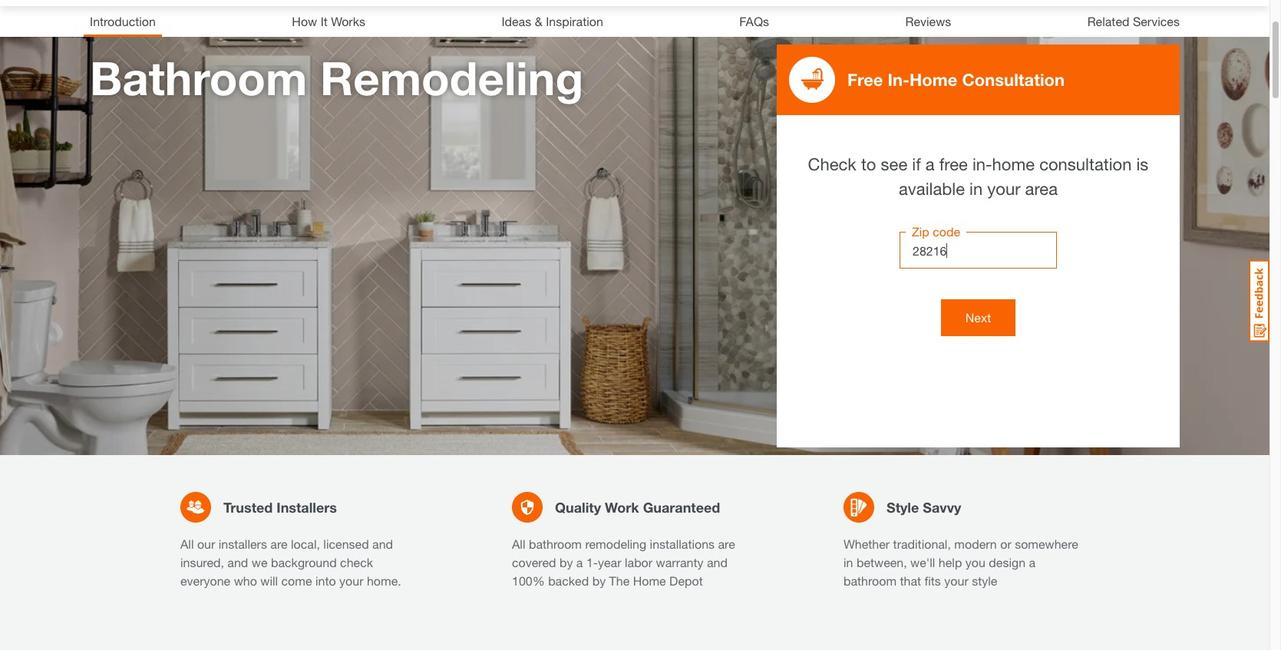 Task type: locate. For each thing, give the bounding box(es) containing it.
0 vertical spatial in
[[970, 179, 983, 199]]

100%
[[512, 573, 545, 588]]

ideas & inspiration
[[502, 14, 603, 28]]

next button
[[941, 299, 1016, 336]]

in inside check to see if a free in-home consultation is available in your area
[[970, 179, 983, 199]]

a down somewhere
[[1029, 555, 1036, 570]]

2 horizontal spatial a
[[1029, 555, 1036, 570]]

1 horizontal spatial your
[[944, 573, 969, 588]]

None telephone field
[[900, 232, 1057, 269]]

1 vertical spatial bathroom
[[844, 573, 897, 588]]

0 vertical spatial home
[[910, 70, 958, 90]]

bathroom up covered
[[529, 537, 582, 551]]

bathroom
[[90, 51, 307, 105]]

consultation
[[1040, 154, 1132, 174]]

are right installations
[[718, 537, 735, 551]]

who
[[234, 573, 257, 588]]

and
[[372, 537, 393, 551], [228, 555, 248, 570], [707, 555, 728, 570]]

to
[[861, 154, 876, 174]]

a left the 1-
[[576, 555, 583, 570]]

by
[[560, 555, 573, 570], [592, 573, 606, 588]]

by up the backed
[[560, 555, 573, 570]]

your
[[987, 179, 1021, 199], [339, 573, 363, 588], [944, 573, 969, 588]]

or
[[1000, 537, 1012, 551]]

2 horizontal spatial your
[[987, 179, 1021, 199]]

how
[[292, 14, 317, 28]]

and right warranty
[[707, 555, 728, 570]]

0 horizontal spatial your
[[339, 573, 363, 588]]

style
[[972, 573, 997, 588]]

0 horizontal spatial home
[[633, 573, 666, 588]]

bathroom inside all bathroom remodeling installations are covered by a 1-year labor warranty and 100% backed by the home depot
[[529, 537, 582, 551]]

home
[[910, 70, 958, 90], [633, 573, 666, 588]]

next
[[966, 310, 991, 325]]

bathroom down between,
[[844, 573, 897, 588]]

free in-home consultation
[[847, 70, 1065, 90]]

are
[[270, 537, 288, 551], [718, 537, 735, 551]]

in-
[[888, 70, 910, 90]]

0 horizontal spatial are
[[270, 537, 288, 551]]

home down "reviews"
[[910, 70, 958, 90]]

style
[[887, 499, 919, 515]]

quality work guaranteed
[[555, 499, 720, 515]]

quality
[[555, 499, 601, 515]]

related services
[[1087, 14, 1180, 28]]

into
[[315, 573, 336, 588]]

reviews
[[905, 14, 951, 28]]

licensed
[[323, 537, 369, 551]]

we'll
[[911, 555, 935, 570]]

faqs
[[739, 14, 769, 28]]

your down check
[[339, 573, 363, 588]]

labor
[[625, 555, 653, 570]]

0 horizontal spatial a
[[576, 555, 583, 570]]

all left our
[[180, 537, 194, 551]]

0 horizontal spatial in
[[844, 555, 853, 570]]

whether
[[844, 537, 890, 551]]

1 horizontal spatial by
[[592, 573, 606, 588]]

check to see if a free in-home consultation is available in your area
[[808, 154, 1149, 199]]

feedback link image
[[1249, 259, 1270, 342]]

all inside all bathroom remodeling installations are covered by a 1-year labor warranty and 100% backed by the home depot
[[512, 537, 525, 551]]

and up check
[[372, 537, 393, 551]]

your down help
[[944, 573, 969, 588]]

1 horizontal spatial bathroom
[[844, 573, 897, 588]]

all up covered
[[512, 537, 525, 551]]

local,
[[291, 537, 320, 551]]

0 vertical spatial by
[[560, 555, 573, 570]]

your inside check to see if a free in-home consultation is available in your area
[[987, 179, 1021, 199]]

a
[[926, 154, 935, 174], [576, 555, 583, 570], [1029, 555, 1036, 570]]

bathroom
[[529, 537, 582, 551], [844, 573, 897, 588]]

2 horizontal spatial and
[[707, 555, 728, 570]]

trusted
[[223, 499, 273, 515]]

inspiration
[[546, 14, 603, 28]]

are inside all our installers are local, licensed and insured, and we background check everyone who will come into your home.
[[270, 537, 288, 551]]

your down home
[[987, 179, 1021, 199]]

savvy
[[923, 499, 961, 515]]

style savvy
[[887, 499, 961, 515]]

and inside all bathroom remodeling installations are covered by a 1-year labor warranty and 100% backed by the home depot
[[707, 555, 728, 570]]

1 all from the left
[[180, 537, 194, 551]]

1-
[[586, 555, 598, 570]]

a right the if
[[926, 154, 935, 174]]

backed
[[548, 573, 589, 588]]

all
[[180, 537, 194, 551], [512, 537, 525, 551]]

by down the 1-
[[592, 573, 606, 588]]

all for quality work guaranteed
[[512, 537, 525, 551]]

depot
[[669, 573, 703, 588]]

and down installers
[[228, 555, 248, 570]]

will
[[260, 573, 278, 588]]

1 are from the left
[[270, 537, 288, 551]]

bathroom inside whether traditional, modern or somewhere in between, we'll help you design a bathroom that fits your style
[[844, 573, 897, 588]]

modern
[[954, 537, 997, 551]]

1 vertical spatial in
[[844, 555, 853, 570]]

1 horizontal spatial in
[[970, 179, 983, 199]]

0 horizontal spatial all
[[180, 537, 194, 551]]

1 horizontal spatial are
[[718, 537, 735, 551]]

2 all from the left
[[512, 537, 525, 551]]

1 horizontal spatial all
[[512, 537, 525, 551]]

consultation
[[962, 70, 1065, 90]]

installers
[[219, 537, 267, 551]]

0 horizontal spatial by
[[560, 555, 573, 570]]

1 horizontal spatial home
[[910, 70, 958, 90]]

are left local, on the bottom of page
[[270, 537, 288, 551]]

all inside all our installers are local, licensed and insured, and we background check everyone who will come into your home.
[[180, 537, 194, 551]]

1 horizontal spatial a
[[926, 154, 935, 174]]

in
[[970, 179, 983, 199], [844, 555, 853, 570]]

2 are from the left
[[718, 537, 735, 551]]

warranty
[[656, 555, 704, 570]]

between,
[[857, 555, 907, 570]]

1 vertical spatial home
[[633, 573, 666, 588]]

home down labor
[[633, 573, 666, 588]]

0 horizontal spatial bathroom
[[529, 537, 582, 551]]

0 vertical spatial bathroom
[[529, 537, 582, 551]]

in down whether on the right of page
[[844, 555, 853, 570]]

in down in-
[[970, 179, 983, 199]]



Task type: describe. For each thing, give the bounding box(es) containing it.
installations
[[650, 537, 715, 551]]

check
[[808, 154, 857, 174]]

available
[[899, 179, 965, 199]]

area
[[1025, 179, 1058, 199]]

our
[[197, 537, 215, 551]]

if
[[912, 154, 921, 174]]

all for trusted installers
[[180, 537, 194, 551]]

home.
[[367, 573, 401, 588]]

0 horizontal spatial and
[[228, 555, 248, 570]]

your inside all our installers are local, licensed and insured, and we background check everyone who will come into your home.
[[339, 573, 363, 588]]

come
[[281, 573, 312, 588]]

fits
[[925, 573, 941, 588]]

your inside whether traditional, modern or somewhere in between, we'll help you design a bathroom that fits your style
[[944, 573, 969, 588]]

see
[[881, 154, 908, 174]]

introduction
[[90, 14, 156, 28]]

works
[[331, 14, 365, 28]]

related
[[1087, 14, 1130, 28]]

design
[[989, 555, 1026, 570]]

everyone
[[180, 573, 230, 588]]

guaranteed
[[643, 499, 720, 515]]

is
[[1137, 154, 1149, 174]]

home
[[992, 154, 1035, 174]]

how it works
[[292, 14, 365, 28]]

the
[[609, 573, 630, 588]]

installers
[[277, 499, 337, 515]]

we
[[252, 555, 268, 570]]

1 horizontal spatial and
[[372, 537, 393, 551]]

check
[[340, 555, 373, 570]]

home inside all bathroom remodeling installations are covered by a 1-year labor warranty and 100% backed by the home depot
[[633, 573, 666, 588]]

free
[[847, 70, 883, 90]]

a inside all bathroom remodeling installations are covered by a 1-year labor warranty and 100% backed by the home depot
[[576, 555, 583, 570]]

somewhere
[[1015, 537, 1078, 551]]

are inside all bathroom remodeling installations are covered by a 1-year labor warranty and 100% backed by the home depot
[[718, 537, 735, 551]]

&
[[535, 14, 543, 28]]

help
[[939, 555, 962, 570]]

that
[[900, 573, 921, 588]]

a inside check to see if a free in-home consultation is available in your area
[[926, 154, 935, 174]]

in-
[[973, 154, 992, 174]]

year
[[598, 555, 621, 570]]

it
[[321, 14, 328, 28]]

covered
[[512, 555, 556, 570]]

remodeling
[[585, 537, 646, 551]]

all our installers are local, licensed and insured, and we background check everyone who will come into your home.
[[180, 537, 401, 588]]

work
[[605, 499, 639, 515]]

a inside whether traditional, modern or somewhere in between, we'll help you design a bathroom that fits your style
[[1029, 555, 1036, 570]]

free
[[939, 154, 968, 174]]

remodeling
[[320, 51, 583, 105]]

in inside whether traditional, modern or somewhere in between, we'll help you design a bathroom that fits your style
[[844, 555, 853, 570]]

trusted installers
[[223, 499, 337, 515]]

whether traditional, modern or somewhere in between, we'll help you design a bathroom that fits your style
[[844, 537, 1078, 588]]

all bathroom remodeling installations are covered by a 1-year labor warranty and 100% backed by the home depot
[[512, 537, 735, 588]]

services
[[1133, 14, 1180, 28]]

you
[[966, 555, 986, 570]]

bathroom remodeling
[[90, 51, 583, 105]]

insured,
[[180, 555, 224, 570]]

background
[[271, 555, 337, 570]]

ideas
[[502, 14, 531, 28]]

1 vertical spatial by
[[592, 573, 606, 588]]

traditional,
[[893, 537, 951, 551]]



Task type: vqa. For each thing, say whether or not it's contained in the screenshot.
display image
no



